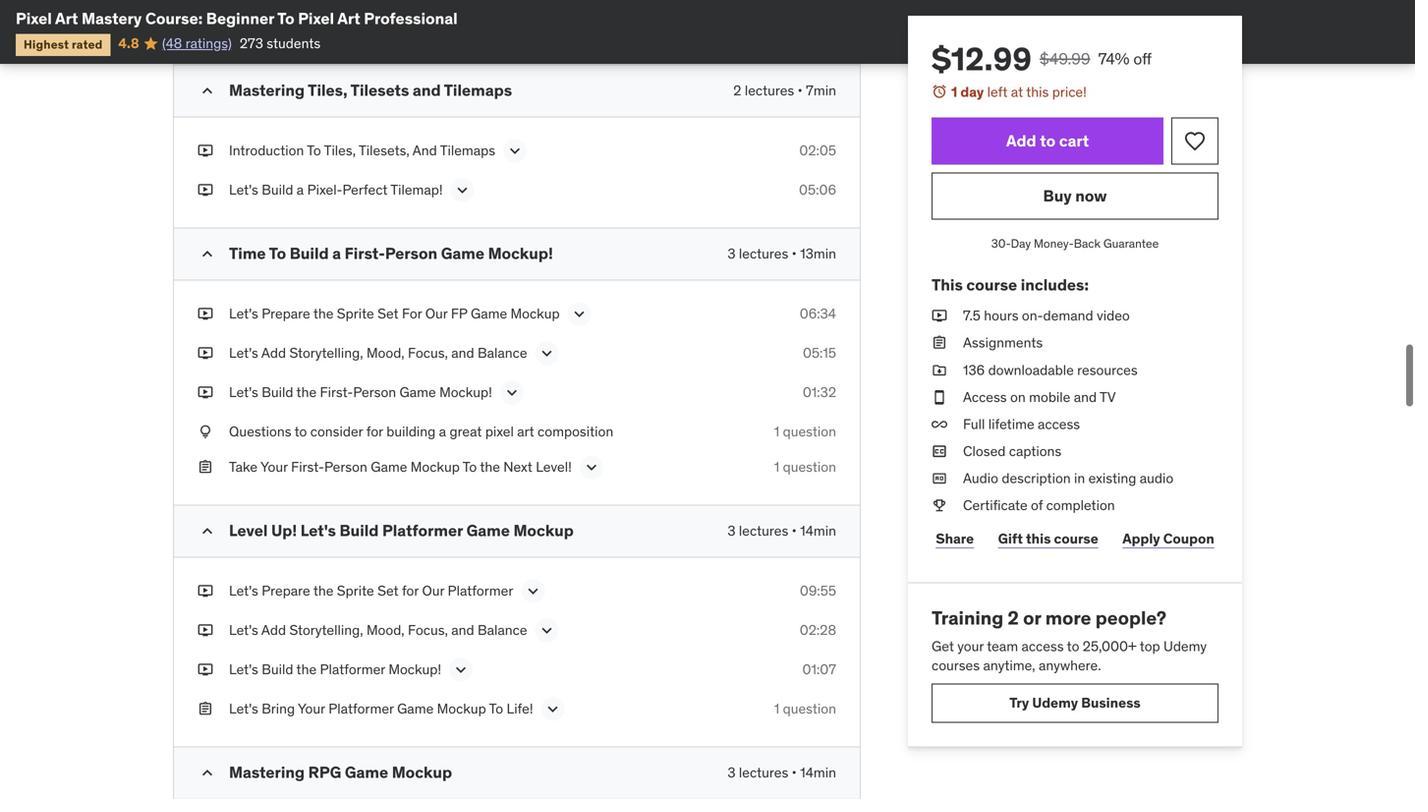 Task type: vqa. For each thing, say whether or not it's contained in the screenshot.
Relations
no



Task type: describe. For each thing, give the bounding box(es) containing it.
3 3 from the top
[[728, 764, 736, 781]]

2 lectures • 7min
[[734, 82, 837, 99]]

3 lectures • 14min for level up! let's build platformer game mockup
[[728, 522, 837, 540]]

game right fp at the left top of page
[[471, 305, 508, 323]]

• for level up! let's build platformer game mockup
[[792, 522, 797, 540]]

lectures for mastering tiles, tilesets and tilemaps
[[745, 82, 795, 99]]

0 vertical spatial person
[[385, 244, 438, 264]]

anywhere.
[[1039, 657, 1102, 675]]

show lecture description image for let's bring your platformer game mockup to life!
[[543, 699, 563, 719]]

1 vertical spatial tiles,
[[324, 142, 356, 159]]

money-
[[1034, 236, 1074, 251]]

pixel art mastery course: beginner to pixel art professional
[[16, 8, 458, 29]]

people?
[[1096, 606, 1167, 630]]

mobile
[[1030, 388, 1071, 406]]

this
[[932, 275, 964, 295]]

get
[[932, 638, 955, 656]]

game up fp at the left top of page
[[441, 244, 485, 264]]

our for person
[[426, 305, 448, 323]]

alarm image
[[932, 84, 948, 99]]

let's prepare the sprite set for our platformer
[[229, 582, 514, 600]]

mockup down level!
[[514, 520, 574, 541]]

rpg
[[308, 762, 341, 782]]

your
[[958, 638, 984, 656]]

14min for mastering rpg game mockup
[[801, 764, 837, 781]]

share
[[936, 530, 975, 548]]

2 vertical spatial person
[[324, 458, 368, 476]]

focus, for person
[[408, 344, 448, 362]]

price!
[[1053, 83, 1087, 101]]

guarantee
[[1104, 236, 1160, 251]]

1 art from the left
[[55, 8, 78, 29]]

09:55
[[800, 582, 837, 600]]

at
[[1012, 83, 1024, 101]]

questions to consider for building a great pixel art composition
[[229, 423, 614, 441]]

the up let's bring your platformer game mockup to life! in the bottom of the page
[[297, 661, 317, 678]]

perspective
[[298, 18, 371, 36]]

game up questions to consider for building a great pixel art composition
[[400, 384, 436, 401]]

audio
[[964, 470, 999, 487]]

game down the next
[[467, 520, 510, 541]]

build for platformer
[[262, 661, 293, 678]]

to for questions
[[295, 423, 307, 441]]

bring
[[262, 700, 295, 718]]

team
[[987, 638, 1019, 656]]

perceptive perspective
[[229, 18, 371, 36]]

downloadable
[[989, 361, 1075, 379]]

pixel-
[[307, 181, 343, 199]]

buy now
[[1044, 186, 1108, 206]]

video
[[1097, 307, 1131, 325]]

1 horizontal spatial for
[[402, 582, 419, 600]]

storytelling, for let's
[[290, 621, 363, 639]]

let's add storytelling, mood, focus, and balance for first-
[[229, 344, 528, 362]]

anytime,
[[984, 657, 1036, 675]]

273 students
[[240, 34, 321, 52]]

05:06
[[799, 181, 837, 199]]

our for game
[[422, 582, 445, 600]]

1 vertical spatial tilemaps
[[440, 142, 496, 159]]

gift
[[999, 530, 1024, 548]]

apply coupon button
[[1119, 520, 1219, 559]]

art
[[517, 423, 535, 441]]

top
[[1140, 638, 1161, 656]]

$12.99 $49.99 74% off
[[932, 39, 1153, 79]]

13min
[[801, 245, 837, 263]]

show lecture description image for let's prepare the sprite set for our platformer
[[523, 581, 543, 601]]

professional
[[364, 8, 458, 29]]

4.8
[[118, 34, 139, 52]]

show lecture description image for let's add storytelling, mood, focus, and balance
[[537, 344, 557, 364]]

question for level up! let's build platformer game mockup
[[783, 700, 837, 718]]

1 vertical spatial a
[[333, 244, 341, 264]]

storytelling, for build
[[290, 344, 363, 362]]

to down "great"
[[463, 458, 477, 476]]

tilesets,
[[359, 142, 410, 159]]

0 vertical spatial tiles,
[[308, 80, 348, 100]]

$49.99
[[1040, 49, 1091, 69]]

day
[[961, 83, 985, 101]]

let's for 01:32
[[229, 384, 258, 401]]

to up pixel- at left
[[307, 142, 321, 159]]

136 downloadable resources
[[964, 361, 1138, 379]]

small image for mastering tiles, tilesets and tilemaps
[[198, 81, 217, 101]]

1 vertical spatial mockup!
[[440, 384, 493, 401]]

let's for 05:15
[[229, 344, 258, 362]]

audio
[[1140, 470, 1174, 487]]

composition
[[538, 423, 614, 441]]

1 pixel from the left
[[16, 8, 52, 29]]

to for add
[[1041, 131, 1056, 151]]

0 horizontal spatial course
[[967, 275, 1018, 295]]

mockup down questions to consider for building a great pixel art composition
[[411, 458, 460, 476]]

closed captions
[[964, 443, 1062, 460]]

0 horizontal spatial 2
[[734, 82, 742, 99]]

highest rated
[[24, 37, 103, 52]]

build for pixel-
[[262, 181, 293, 199]]

business
[[1082, 694, 1141, 712]]

game down 'building'
[[371, 458, 407, 476]]

highest
[[24, 37, 69, 52]]

let's bring your platformer game mockup to life!
[[229, 700, 534, 718]]

captions
[[1010, 443, 1062, 460]]

01:32
[[803, 384, 837, 401]]

access on mobile and tv
[[964, 388, 1117, 406]]

hours
[[985, 307, 1019, 325]]

certificate
[[964, 497, 1028, 515]]

small image for time to build a first-person game mockup!
[[198, 245, 217, 264]]

lectures for level up! let's build platformer game mockup
[[739, 522, 789, 540]]

focus, for game
[[408, 621, 448, 639]]

0 vertical spatial mockup!
[[488, 244, 553, 264]]

273
[[240, 34, 263, 52]]

136
[[964, 361, 985, 379]]

time
[[229, 244, 266, 264]]

2 vertical spatial mockup!
[[389, 661, 442, 678]]

buy
[[1044, 186, 1072, 206]]

take
[[229, 458, 258, 476]]

build up let's prepare the sprite set for our platformer
[[340, 520, 379, 541]]

mockup down let's bring your platformer game mockup to life! in the bottom of the page
[[392, 762, 452, 782]]

add inside button
[[1007, 131, 1037, 151]]

training
[[932, 606, 1004, 630]]

0 vertical spatial your
[[261, 458, 288, 476]]

0 vertical spatial first-
[[345, 244, 385, 264]]

fp
[[451, 305, 468, 323]]

build right time
[[290, 244, 329, 264]]

30-
[[992, 236, 1011, 251]]

2 art from the left
[[338, 8, 361, 29]]

02:05
[[800, 142, 837, 159]]

show lecture description image for let's prepare the sprite set for our fp game mockup
[[570, 305, 590, 324]]

0 vertical spatial for
[[366, 423, 383, 441]]

and
[[413, 142, 437, 159]]

balance for mockup
[[478, 621, 528, 639]]

introduction to tiles, tilesets, and tilemaps
[[229, 142, 496, 159]]

small image for level up! let's build platformer game mockup
[[198, 521, 217, 541]]

includes:
[[1021, 275, 1089, 295]]

up!
[[271, 520, 297, 541]]

lifetime
[[989, 415, 1035, 433]]

show lecture description image for let's build the first-person game mockup!
[[502, 383, 522, 403]]

0 horizontal spatial a
[[297, 181, 304, 199]]

(48 ratings)
[[162, 34, 232, 52]]

3 for mockup
[[728, 522, 736, 540]]

udemy inside try udemy business link
[[1033, 694, 1079, 712]]

level!
[[536, 458, 572, 476]]

lectures for mastering rpg game mockup
[[739, 764, 789, 781]]

the for game
[[297, 384, 317, 401]]

show lecture description image for take your first-person game mockup to the next level!
[[582, 457, 602, 477]]

great
[[450, 423, 482, 441]]

gift this course
[[999, 530, 1099, 548]]

let's prepare the sprite set for our fp game mockup
[[229, 305, 560, 323]]

let's for 05:06
[[229, 181, 258, 199]]

the for for
[[313, 582, 334, 600]]

1 question for level up! let's build platformer game mockup
[[775, 700, 837, 718]]

completion
[[1047, 497, 1116, 515]]

try
[[1010, 694, 1030, 712]]

pixel
[[486, 423, 514, 441]]



Task type: locate. For each thing, give the bounding box(es) containing it.
perfect
[[343, 181, 388, 199]]

build for first-
[[262, 384, 293, 401]]

udemy inside training 2 or more people? get your team access to 25,000+ top udemy courses anytime, anywhere.
[[1164, 638, 1208, 656]]

a left "great"
[[439, 423, 446, 441]]

0 vertical spatial access
[[1038, 415, 1081, 433]]

0 vertical spatial a
[[297, 181, 304, 199]]

certificate of completion
[[964, 497, 1116, 515]]

to right time
[[269, 244, 286, 264]]

1 sprite from the top
[[337, 305, 374, 323]]

storytelling, up let's build the first-person game mockup!
[[290, 344, 363, 362]]

small image
[[198, 81, 217, 101], [198, 763, 217, 783]]

course down completion
[[1055, 530, 1099, 548]]

audio description in existing audio
[[964, 470, 1174, 487]]

0 vertical spatial our
[[426, 305, 448, 323]]

let's add storytelling, mood, focus, and balance down let's prepare the sprite set for our fp game mockup
[[229, 344, 528, 362]]

add up let's build the platformer mockup! at the left bottom of page
[[261, 621, 286, 639]]

set for first-
[[378, 305, 399, 323]]

tilesets
[[351, 80, 409, 100]]

1 vertical spatial first-
[[320, 384, 353, 401]]

let's build a pixel-perfect tilemap!
[[229, 181, 443, 199]]

1 small image from the top
[[198, 81, 217, 101]]

2 3 lectures • 14min from the top
[[728, 764, 837, 781]]

your
[[261, 458, 288, 476], [298, 700, 325, 718]]

build down introduction
[[262, 181, 293, 199]]

0 vertical spatial to
[[1041, 131, 1056, 151]]

0 vertical spatial balance
[[478, 344, 528, 362]]

of
[[1032, 497, 1043, 515]]

your right bring
[[298, 700, 325, 718]]

questions
[[229, 423, 292, 441]]

share button
[[932, 520, 979, 559]]

• for mastering tiles, tilesets and tilemaps
[[798, 82, 803, 99]]

0 vertical spatial 2
[[734, 82, 742, 99]]

1 14min from the top
[[801, 522, 837, 540]]

lectures for time to build a first-person game mockup!
[[739, 245, 789, 263]]

2 set from the top
[[378, 582, 399, 600]]

life!
[[507, 700, 534, 718]]

mastering tiles, tilesets and tilemaps
[[229, 80, 512, 100]]

closed
[[964, 443, 1006, 460]]

1 vertical spatial 2
[[1008, 606, 1020, 630]]

•
[[798, 82, 803, 99], [792, 245, 797, 263], [792, 522, 797, 540], [792, 764, 797, 781]]

build up bring
[[262, 661, 293, 678]]

mockup right fp at the left top of page
[[511, 305, 560, 323]]

2 storytelling, from the top
[[290, 621, 363, 639]]

2 vertical spatial first-
[[291, 458, 324, 476]]

1 vertical spatial sprite
[[337, 582, 374, 600]]

let's add storytelling, mood, focus, and balance for platformer
[[229, 621, 528, 639]]

1 vertical spatial add
[[261, 344, 286, 362]]

$12.99
[[932, 39, 1032, 79]]

art left professional
[[338, 8, 361, 29]]

1 question from the top
[[783, 423, 837, 441]]

balance
[[478, 344, 528, 362], [478, 621, 528, 639]]

30-day money-back guarantee
[[992, 236, 1160, 251]]

2 sprite from the top
[[337, 582, 374, 600]]

2 pixel from the left
[[298, 8, 334, 29]]

7.5
[[964, 307, 981, 325]]

1 vertical spatial mood,
[[367, 621, 405, 639]]

2 horizontal spatial a
[[439, 423, 446, 441]]

mastering for mastering rpg game mockup
[[229, 762, 305, 782]]

1 vertical spatial this
[[1027, 530, 1052, 548]]

0 vertical spatial tilemaps
[[444, 80, 512, 100]]

access inside training 2 or more people? get your team access to 25,000+ top udemy courses anytime, anywhere.
[[1022, 638, 1064, 656]]

2 balance from the top
[[478, 621, 528, 639]]

1 vertical spatial to
[[295, 423, 307, 441]]

in
[[1075, 470, 1086, 487]]

0 vertical spatial 14min
[[801, 522, 837, 540]]

02:28
[[800, 621, 837, 639]]

1 this from the top
[[1027, 83, 1050, 101]]

tv
[[1100, 388, 1117, 406]]

apply coupon
[[1123, 530, 1215, 548]]

2 prepare from the top
[[262, 582, 310, 600]]

3 question from the top
[[783, 700, 837, 718]]

add for time to build a first-person game mockup!
[[261, 344, 286, 362]]

this right gift
[[1027, 530, 1052, 548]]

2 let's add storytelling, mood, focus, and balance from the top
[[229, 621, 528, 639]]

prepare for to
[[262, 305, 310, 323]]

0 vertical spatial sprite
[[337, 305, 374, 323]]

1 horizontal spatial udemy
[[1164, 638, 1208, 656]]

1 vertical spatial 1 question
[[775, 458, 837, 476]]

2 14min from the top
[[801, 764, 837, 781]]

this
[[1027, 83, 1050, 101], [1027, 530, 1052, 548]]

this course includes:
[[932, 275, 1089, 295]]

balance for game
[[478, 344, 528, 362]]

show lecture description image
[[453, 181, 473, 200], [570, 305, 590, 324], [537, 344, 557, 364], [582, 457, 602, 477]]

1 vertical spatial udemy
[[1033, 694, 1079, 712]]

0 vertical spatial 3
[[728, 245, 736, 263]]

for down level up! let's build platformer game mockup
[[402, 582, 419, 600]]

1 mastering from the top
[[229, 80, 305, 100]]

prepare down time
[[262, 305, 310, 323]]

to up the anywhere.
[[1068, 638, 1080, 656]]

person up for on the left top of the page
[[385, 244, 438, 264]]

1 vertical spatial small image
[[198, 521, 217, 541]]

first- up consider
[[320, 384, 353, 401]]

our left fp at the left top of page
[[426, 305, 448, 323]]

show lecture description image for let's build the platformer mockup!
[[451, 660, 471, 680]]

pixel
[[16, 8, 52, 29], [298, 8, 334, 29]]

this inside "link"
[[1027, 530, 1052, 548]]

build up questions
[[262, 384, 293, 401]]

to left consider
[[295, 423, 307, 441]]

mood, down let's prepare the sprite set for our fp game mockup
[[367, 344, 405, 362]]

set left for on the left top of the page
[[378, 305, 399, 323]]

0 vertical spatial question
[[783, 423, 837, 441]]

pixel up highest
[[16, 8, 52, 29]]

add to cart button
[[932, 118, 1164, 165]]

first- down perfect
[[345, 244, 385, 264]]

1 horizontal spatial course
[[1055, 530, 1099, 548]]

0 horizontal spatial to
[[295, 423, 307, 441]]

add up questions
[[261, 344, 286, 362]]

time to build a first-person game mockup!
[[229, 244, 553, 264]]

0 vertical spatial mastering
[[229, 80, 305, 100]]

balance up life!
[[478, 621, 528, 639]]

2 inside training 2 or more people? get your team access to 25,000+ top udemy courses anytime, anywhere.
[[1008, 606, 1020, 630]]

wishlist image
[[1184, 129, 1207, 153]]

0 vertical spatial this
[[1027, 83, 1050, 101]]

person down consider
[[324, 458, 368, 476]]

3 lectures • 13min
[[728, 245, 837, 263]]

left
[[988, 83, 1008, 101]]

back
[[1074, 236, 1101, 251]]

14min
[[801, 522, 837, 540], [801, 764, 837, 781]]

try udemy business
[[1010, 694, 1141, 712]]

tilemaps right and
[[440, 142, 496, 159]]

let's add storytelling, mood, focus, and balance
[[229, 344, 528, 362], [229, 621, 528, 639]]

storytelling, up let's build the platformer mockup! at the left bottom of page
[[290, 621, 363, 639]]

0 horizontal spatial udemy
[[1033, 694, 1079, 712]]

course up hours
[[967, 275, 1018, 295]]

1 horizontal spatial a
[[333, 244, 341, 264]]

mockup!
[[488, 244, 553, 264], [440, 384, 493, 401], [389, 661, 442, 678]]

set for platformer
[[378, 582, 399, 600]]

training 2 or more people? get your team access to 25,000+ top udemy courses anytime, anywhere.
[[932, 606, 1208, 675]]

0 horizontal spatial for
[[366, 423, 383, 441]]

add down 1 day left at this price!
[[1007, 131, 1037, 151]]

show lecture description image
[[506, 141, 525, 161], [502, 383, 522, 403], [523, 581, 543, 601], [537, 621, 557, 640], [451, 660, 471, 680], [543, 699, 563, 719]]

on-
[[1023, 307, 1044, 325]]

0 vertical spatial small image
[[198, 81, 217, 101]]

2 vertical spatial question
[[783, 700, 837, 718]]

beginner
[[206, 8, 274, 29]]

a left pixel- at left
[[297, 181, 304, 199]]

2
[[734, 82, 742, 99], [1008, 606, 1020, 630]]

buy now button
[[932, 173, 1219, 220]]

the up consider
[[297, 384, 317, 401]]

2 question from the top
[[783, 458, 837, 476]]

1 horizontal spatial to
[[1041, 131, 1056, 151]]

1 vertical spatial 3 lectures • 14min
[[728, 764, 837, 781]]

existing
[[1089, 470, 1137, 487]]

0 vertical spatial udemy
[[1164, 638, 1208, 656]]

your right take
[[261, 458, 288, 476]]

mastering left the rpg
[[229, 762, 305, 782]]

show lecture description image for let's build a pixel-perfect tilemap!
[[453, 181, 473, 200]]

1 vertical spatial small image
[[198, 763, 217, 783]]

to inside training 2 or more people? get your team access to 25,000+ top udemy courses anytime, anywhere.
[[1068, 638, 1080, 656]]

storytelling,
[[290, 344, 363, 362], [290, 621, 363, 639]]

show lecture description image for let's add storytelling, mood, focus, and balance
[[537, 621, 557, 640]]

on
[[1011, 388, 1026, 406]]

set down level up! let's build platformer game mockup
[[378, 582, 399, 600]]

to
[[1041, 131, 1056, 151], [295, 423, 307, 441], [1068, 638, 1080, 656]]

person up 'building'
[[353, 384, 396, 401]]

1 question for time to build a first-person game mockup!
[[775, 423, 837, 441]]

1 balance from the top
[[478, 344, 528, 362]]

to up the 273 students
[[277, 8, 295, 29]]

full lifetime access
[[964, 415, 1081, 433]]

consider
[[310, 423, 363, 441]]

2 vertical spatial to
[[1068, 638, 1080, 656]]

1 mood, from the top
[[367, 344, 405, 362]]

2 vertical spatial a
[[439, 423, 446, 441]]

2 focus, from the top
[[408, 621, 448, 639]]

a down let's build a pixel-perfect tilemap!
[[333, 244, 341, 264]]

tilemaps right tilesets
[[444, 80, 512, 100]]

1 vertical spatial question
[[783, 458, 837, 476]]

1 horizontal spatial your
[[298, 700, 325, 718]]

2 this from the top
[[1027, 530, 1052, 548]]

74%
[[1099, 49, 1130, 69]]

question for time to build a first-person game mockup!
[[783, 423, 837, 441]]

focus, down let's prepare the sprite set for our platformer
[[408, 621, 448, 639]]

1 vertical spatial let's add storytelling, mood, focus, and balance
[[229, 621, 528, 639]]

small image
[[198, 245, 217, 264], [198, 521, 217, 541]]

mood, down let's prepare the sprite set for our platformer
[[367, 621, 405, 639]]

2 vertical spatial add
[[261, 621, 286, 639]]

xsmall image
[[198, 17, 213, 37], [198, 181, 213, 200], [198, 305, 213, 324], [932, 334, 948, 353], [198, 383, 213, 402], [932, 388, 948, 407], [198, 457, 213, 477], [932, 469, 948, 488], [932, 496, 948, 516], [198, 581, 213, 601], [198, 621, 213, 640]]

1 storytelling, from the top
[[290, 344, 363, 362]]

2 small image from the top
[[198, 521, 217, 541]]

our down level up! let's build platformer game mockup
[[422, 582, 445, 600]]

1 small image from the top
[[198, 245, 217, 264]]

to
[[277, 8, 295, 29], [307, 142, 321, 159], [269, 244, 286, 264], [463, 458, 477, 476], [489, 700, 504, 718]]

1 3 lectures • 14min from the top
[[728, 522, 837, 540]]

prepare for up!
[[262, 582, 310, 600]]

group
[[174, 799, 860, 799]]

1 3 from the top
[[728, 245, 736, 263]]

sprite for a
[[337, 305, 374, 323]]

mood, for first-
[[367, 344, 405, 362]]

1 question
[[775, 423, 837, 441], [775, 458, 837, 476], [775, 700, 837, 718]]

art up highest rated in the left of the page
[[55, 8, 78, 29]]

1 horizontal spatial art
[[338, 8, 361, 29]]

to left cart
[[1041, 131, 1056, 151]]

let's for 09:55
[[229, 582, 258, 600]]

1 horizontal spatial 2
[[1008, 606, 1020, 630]]

1 vertical spatial course
[[1055, 530, 1099, 548]]

3 lectures • 14min for mastering rpg game mockup
[[728, 764, 837, 781]]

mockup
[[511, 305, 560, 323], [411, 458, 460, 476], [514, 520, 574, 541], [437, 700, 486, 718], [392, 762, 452, 782]]

1 let's add storytelling, mood, focus, and balance from the top
[[229, 344, 528, 362]]

mastery
[[82, 8, 142, 29]]

0 horizontal spatial pixel
[[16, 8, 52, 29]]

sprite down level up! let's build platformer game mockup
[[337, 582, 374, 600]]

0 vertical spatial add
[[1007, 131, 1037, 151]]

1 vertical spatial storytelling,
[[290, 621, 363, 639]]

small image for mastering rpg game mockup
[[198, 763, 217, 783]]

2 3 from the top
[[728, 522, 736, 540]]

access
[[1038, 415, 1081, 433], [1022, 638, 1064, 656]]

the up let's build the platformer mockup! at the left bottom of page
[[313, 582, 334, 600]]

let's add storytelling, mood, focus, and balance down let's prepare the sprite set for our platformer
[[229, 621, 528, 639]]

course inside "link"
[[1055, 530, 1099, 548]]

the for for
[[313, 305, 334, 323]]

0 vertical spatial 1 question
[[775, 423, 837, 441]]

14min for level up! let's build platformer game mockup
[[801, 522, 837, 540]]

05:15
[[803, 344, 837, 362]]

students
[[267, 34, 321, 52]]

1 vertical spatial focus,
[[408, 621, 448, 639]]

7.5 hours on-demand video
[[964, 307, 1131, 325]]

question
[[783, 423, 837, 441], [783, 458, 837, 476], [783, 700, 837, 718]]

1 vertical spatial set
[[378, 582, 399, 600]]

ratings)
[[186, 34, 232, 52]]

1 vertical spatial your
[[298, 700, 325, 718]]

access down "mobile"
[[1038, 415, 1081, 433]]

balance up pixel
[[478, 344, 528, 362]]

tilemap!
[[391, 181, 443, 199]]

xsmall image
[[198, 141, 213, 161], [932, 306, 948, 326], [198, 344, 213, 363], [932, 361, 948, 380], [932, 415, 948, 434], [198, 422, 213, 442], [932, 442, 948, 461], [198, 660, 213, 679], [198, 699, 213, 719]]

1 focus, from the top
[[408, 344, 448, 362]]

1 vertical spatial prepare
[[262, 582, 310, 600]]

1 prepare from the top
[[262, 305, 310, 323]]

0 vertical spatial course
[[967, 275, 1018, 295]]

0 vertical spatial let's add storytelling, mood, focus, and balance
[[229, 344, 528, 362]]

add to cart
[[1007, 131, 1090, 151]]

06:34
[[800, 305, 837, 323]]

2 small image from the top
[[198, 763, 217, 783]]

• for mastering rpg game mockup
[[792, 764, 797, 781]]

to inside button
[[1041, 131, 1056, 151]]

to left life!
[[489, 700, 504, 718]]

small image left time
[[198, 245, 217, 264]]

2 left or
[[1008, 606, 1020, 630]]

gift this course link
[[995, 520, 1103, 559]]

2 mood, from the top
[[367, 621, 405, 639]]

game down let's build the platformer mockup! at the left bottom of page
[[397, 700, 434, 718]]

tiles, up let's build a pixel-perfect tilemap!
[[324, 142, 356, 159]]

for
[[366, 423, 383, 441], [402, 582, 419, 600]]

2 vertical spatial 1 question
[[775, 700, 837, 718]]

25,000+
[[1083, 638, 1137, 656]]

access down or
[[1022, 638, 1064, 656]]

0 vertical spatial storytelling,
[[290, 344, 363, 362]]

1
[[952, 83, 958, 101], [775, 423, 780, 441], [775, 458, 780, 476], [775, 700, 780, 718]]

mastering for mastering tiles, tilesets and tilemaps
[[229, 80, 305, 100]]

let's build the platformer mockup!
[[229, 661, 442, 678]]

0 horizontal spatial your
[[261, 458, 288, 476]]

• for time to build a first-person game mockup!
[[792, 245, 797, 263]]

0 vertical spatial small image
[[198, 245, 217, 264]]

1 vertical spatial mastering
[[229, 762, 305, 782]]

2 1 question from the top
[[775, 458, 837, 476]]

first- down consider
[[291, 458, 324, 476]]

prepare down up!
[[262, 582, 310, 600]]

assignments
[[964, 334, 1044, 352]]

0 vertical spatial prepare
[[262, 305, 310, 323]]

let's for 1 question
[[229, 700, 258, 718]]

game right the rpg
[[345, 762, 389, 782]]

this right at
[[1027, 83, 1050, 101]]

mood,
[[367, 344, 405, 362], [367, 621, 405, 639]]

the left the next
[[480, 458, 500, 476]]

courses
[[932, 657, 980, 675]]

and
[[413, 80, 441, 100], [452, 344, 475, 362], [1074, 388, 1097, 406], [452, 621, 475, 639]]

or
[[1024, 606, 1042, 630]]

show lecture description image for introduction to tiles, tilesets, and tilemaps
[[506, 141, 525, 161]]

add for level up! let's build platformer game mockup
[[261, 621, 286, 639]]

mockup left life!
[[437, 700, 486, 718]]

1 1 question from the top
[[775, 423, 837, 441]]

1 vertical spatial for
[[402, 582, 419, 600]]

level up! let's build platformer game mockup
[[229, 520, 574, 541]]

2 horizontal spatial to
[[1068, 638, 1080, 656]]

access
[[964, 388, 1008, 406]]

mastering down the 273 students
[[229, 80, 305, 100]]

let's for 01:07
[[229, 661, 258, 678]]

for left 'building'
[[366, 423, 383, 441]]

3 1 question from the top
[[775, 700, 837, 718]]

7min
[[806, 82, 837, 99]]

0 vertical spatial focus,
[[408, 344, 448, 362]]

sprite for build
[[337, 582, 374, 600]]

off
[[1134, 49, 1153, 69]]

2 mastering from the top
[[229, 762, 305, 782]]

the up let's build the first-person game mockup!
[[313, 305, 334, 323]]

sprite left for on the left top of the page
[[337, 305, 374, 323]]

tiles, left tilesets
[[308, 80, 348, 100]]

1 vertical spatial 3
[[728, 522, 736, 540]]

mood, for platformer
[[367, 621, 405, 639]]

3 for game
[[728, 245, 736, 263]]

0 vertical spatial mood,
[[367, 344, 405, 362]]

1 vertical spatial our
[[422, 582, 445, 600]]

1 vertical spatial balance
[[478, 621, 528, 639]]

mastering rpg game mockup
[[229, 762, 452, 782]]

0 vertical spatial set
[[378, 305, 399, 323]]

2 left '7min'
[[734, 82, 742, 99]]

1 horizontal spatial pixel
[[298, 8, 334, 29]]

small image left level
[[198, 521, 217, 541]]

0 vertical spatial 3 lectures • 14min
[[728, 522, 837, 540]]

udemy right top
[[1164, 638, 1208, 656]]

1 vertical spatial 14min
[[801, 764, 837, 781]]

1 set from the top
[[378, 305, 399, 323]]

day
[[1011, 236, 1032, 251]]

1 vertical spatial access
[[1022, 638, 1064, 656]]

01:07
[[803, 661, 837, 678]]

2 vertical spatial 3
[[728, 764, 736, 781]]

course:
[[145, 8, 203, 29]]

pixel up students
[[298, 8, 334, 29]]

focus, down for on the left top of the page
[[408, 344, 448, 362]]

0 horizontal spatial art
[[55, 8, 78, 29]]

1 vertical spatial person
[[353, 384, 396, 401]]

udemy right try
[[1033, 694, 1079, 712]]



